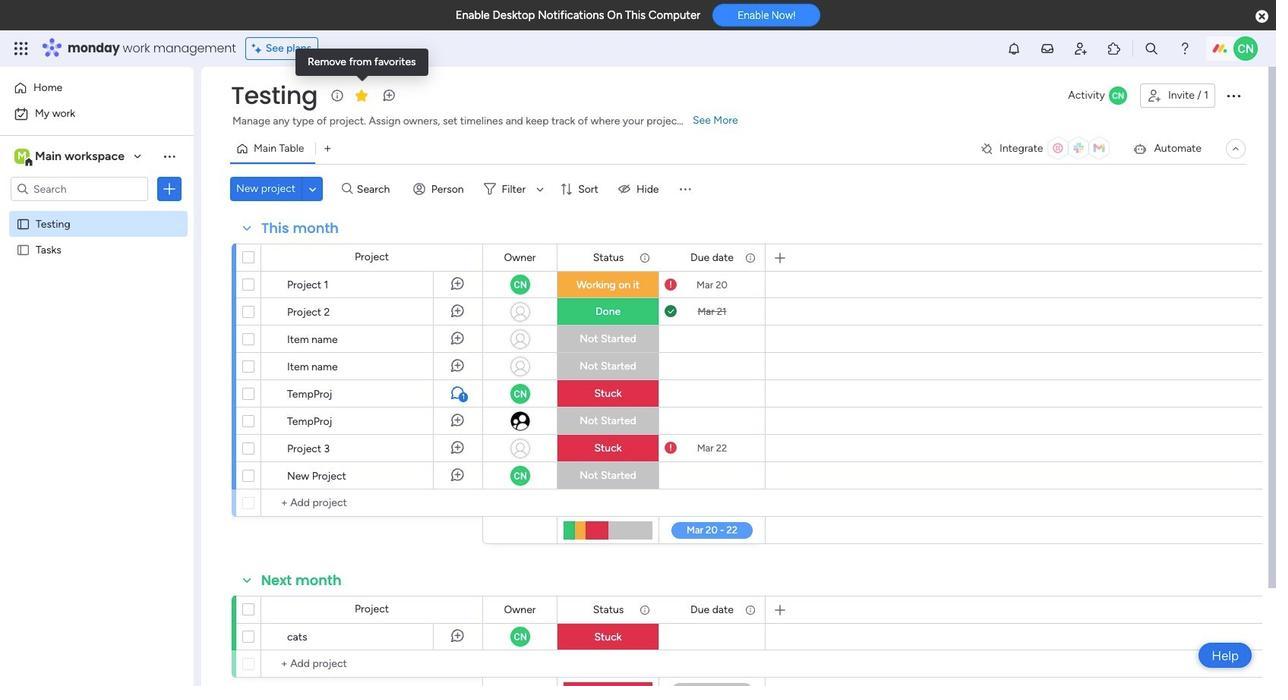 Task type: describe. For each thing, give the bounding box(es) containing it.
menu image
[[677, 182, 693, 197]]

v2 search image
[[342, 181, 353, 198]]

see plans image
[[252, 40, 266, 57]]

2 vertical spatial option
[[0, 210, 194, 213]]

start a board discussion image
[[382, 88, 397, 103]]

invite members image
[[1074, 41, 1089, 56]]

Search field
[[353, 179, 399, 200]]

collapse board header image
[[1230, 143, 1242, 155]]

workspace selection element
[[14, 147, 127, 167]]

show board description image
[[328, 88, 347, 103]]

1 vertical spatial option
[[9, 102, 185, 126]]

1 vertical spatial options image
[[211, 457, 223, 495]]

v2 done deadline image
[[665, 305, 677, 319]]

workspace options image
[[162, 149, 177, 164]]

board activity image
[[1109, 87, 1128, 105]]

0 vertical spatial options image
[[1225, 87, 1243, 105]]

2 v2 overdue deadline image from the top
[[665, 442, 677, 456]]



Task type: vqa. For each thing, say whether or not it's contained in the screenshot.
Filter Dashboard By Text "search field"
no



Task type: locate. For each thing, give the bounding box(es) containing it.
update feed image
[[1040, 41, 1056, 56]]

notifications image
[[1007, 41, 1022, 56]]

remove from favorites image
[[354, 88, 369, 103]]

add view image
[[325, 143, 331, 155]]

0 horizontal spatial options image
[[211, 457, 223, 495]]

1 vertical spatial v2 overdue deadline image
[[665, 442, 677, 456]]

0 vertical spatial v2 overdue deadline image
[[665, 278, 677, 292]]

Search in workspace field
[[32, 180, 127, 198]]

column information image
[[639, 605, 651, 617]]

monday marketplace image
[[1107, 41, 1122, 56]]

+ Add project text field
[[269, 495, 476, 513]]

1 v2 overdue deadline image from the top
[[665, 278, 677, 292]]

public board image
[[16, 217, 30, 231]]

+ Add project text field
[[269, 656, 476, 674]]

search everything image
[[1144, 41, 1160, 56]]

v2 overdue deadline image
[[665, 278, 677, 292], [665, 442, 677, 456]]

1 horizontal spatial options image
[[1225, 87, 1243, 105]]

help image
[[1178, 41, 1193, 56]]

None field
[[227, 80, 322, 112], [258, 219, 343, 239], [500, 250, 540, 266], [589, 250, 628, 266], [687, 250, 738, 266], [258, 571, 346, 591], [500, 602, 540, 619], [589, 602, 628, 619], [687, 602, 738, 619], [227, 80, 322, 112], [258, 219, 343, 239], [500, 250, 540, 266], [589, 250, 628, 266], [687, 250, 738, 266], [258, 571, 346, 591], [500, 602, 540, 619], [589, 602, 628, 619], [687, 602, 738, 619]]

public board image
[[16, 242, 30, 257]]

arrow down image
[[531, 180, 550, 198]]

cool name image
[[1234, 36, 1258, 61]]

list box
[[0, 208, 194, 468]]

column information image
[[639, 252, 651, 264], [745, 252, 757, 264], [745, 605, 757, 617]]

angle down image
[[309, 184, 316, 195]]

dapulse close image
[[1256, 9, 1269, 24]]

options image
[[162, 182, 177, 197]]

select product image
[[14, 41, 29, 56]]

options image
[[1225, 87, 1243, 105], [211, 457, 223, 495]]

0 vertical spatial option
[[9, 76, 185, 100]]

option
[[9, 76, 185, 100], [9, 102, 185, 126], [0, 210, 194, 213]]

workspace image
[[14, 148, 30, 165]]



